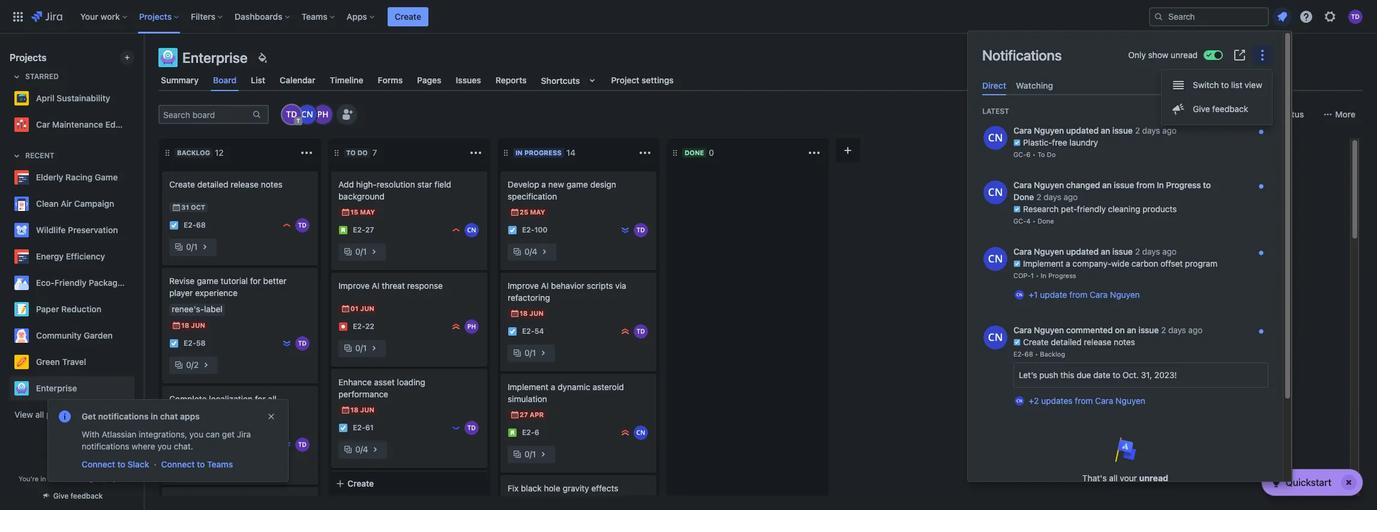 Task type: describe. For each thing, give the bounding box(es) containing it.
background
[[338, 191, 385, 202]]

jun for complete localization for all languages
[[191, 423, 205, 431]]

highest image
[[620, 428, 630, 438]]

/ for implement a dynamic asteroid simulation
[[530, 449, 532, 460]]

e2-6
[[522, 429, 539, 438]]

0 vertical spatial tariq douglas image
[[282, 105, 301, 124]]

project
[[103, 475, 125, 483]]

april sustainability
[[36, 93, 110, 103]]

projects
[[46, 410, 78, 420]]

0 vertical spatial tutorial
[[221, 276, 248, 286]]

primary element
[[7, 0, 1149, 33]]

0 vertical spatial you
[[189, 430, 203, 440]]

game
[[95, 172, 118, 182]]

issues link
[[453, 70, 484, 91]]

oct
[[191, 203, 205, 211]]

settings
[[642, 75, 674, 85]]

54
[[534, 327, 544, 336]]

0 / 1 for improve ai threat response
[[355, 343, 367, 353]]

release
[[231, 179, 259, 190]]

your profile and settings image
[[1348, 9, 1363, 24]]

add to starred image for eco-friendly packaging
[[131, 276, 145, 290]]

e2-22
[[353, 322, 374, 332]]

project
[[611, 75, 639, 85]]

e2-62 link
[[184, 440, 205, 450]]

high-
[[356, 179, 377, 190]]

18 jun for enhance asset loading performance
[[350, 406, 374, 414]]

0 right the done
[[709, 148, 714, 158]]

e2-54 link
[[522, 327, 544, 337]]

maintenance
[[52, 119, 103, 130]]

green travel link
[[10, 350, 130, 374]]

18 for complete localization for all languages
[[181, 423, 189, 431]]

task image for develop a new game design specification
[[508, 226, 517, 235]]

enterprise link
[[10, 377, 130, 401]]

to
[[346, 149, 356, 157]]

01
[[350, 305, 358, 313]]

0 vertical spatial better
[[263, 276, 287, 286]]

green
[[36, 357, 60, 367]]

car maintenance education link
[[10, 113, 145, 137]]

1 horizontal spatial cara nguyen image
[[464, 223, 479, 238]]

projects inside 'popup button'
[[139, 11, 172, 21]]

let's push this due date to oct. 31, 2023! button
[[1014, 363, 1269, 388]]

connect for connect to teams
[[161, 460, 195, 470]]

18 jun for complete localization for all languages
[[181, 423, 205, 431]]

mark
[[1214, 107, 1231, 116]]

from inside that's all your unread notifications from the last 30 days.
[[1108, 486, 1126, 496]]

performance
[[338, 389, 388, 400]]

add to starred image for racing
[[131, 170, 145, 185]]

green travel
[[36, 357, 86, 367]]

0 for develop a new game design specification
[[524, 247, 530, 257]]

27 april 2023 image
[[510, 410, 520, 420]]

3 column actions menu image from the left
[[807, 146, 822, 160]]

project settings link
[[609, 70, 676, 91]]

notifications dialog
[[968, 31, 1292, 511]]

only
[[1128, 50, 1146, 60]]

18 jun up e2-58
[[181, 322, 205, 329]]

15
[[350, 208, 358, 216]]

response
[[407, 281, 443, 291]]

0 for implement a dynamic asteroid simulation
[[524, 449, 530, 460]]

14
[[566, 148, 576, 158]]

fix black hole gravity effects
[[508, 484, 618, 494]]

bug image
[[338, 322, 348, 332]]

payton hansen image
[[464, 320, 479, 334]]

search image
[[1154, 12, 1164, 21]]

e2- for create detailed release notes
[[184, 221, 196, 230]]

teams inside button
[[207, 460, 233, 470]]

only show unread
[[1128, 50, 1198, 60]]

task image
[[169, 440, 179, 450]]

e2- up 0 / 2
[[184, 339, 196, 348]]

0 vertical spatial 27
[[365, 226, 374, 235]]

0 for improve ai threat response
[[355, 343, 360, 353]]

jun for enhance asset loading performance
[[360, 406, 374, 414]]

25 may 2023 image
[[510, 208, 520, 217]]

backlog 12
[[177, 148, 224, 158]]

effects
[[591, 484, 618, 494]]

dashboards
[[235, 11, 282, 21]]

done
[[685, 149, 704, 157]]

0 vertical spatial unread
[[1171, 50, 1198, 60]]

read
[[1253, 107, 1269, 116]]

column actions menu image for develop a new game design specification
[[638, 146, 652, 160]]

tab list containing board
[[151, 70, 1370, 91]]

summary
[[161, 75, 199, 85]]

all for mark all as read
[[1233, 107, 1241, 116]]

18 up e2-58
[[181, 322, 189, 329]]

story image for implement a dynamic asteroid simulation
[[508, 428, 517, 438]]

direct
[[982, 80, 1006, 91]]

/ for develop a new game design specification
[[530, 247, 532, 257]]

improve ai behavior scripts via refactoring
[[508, 281, 626, 303]]

add to starred image for energy efficiency
[[131, 250, 145, 264]]

1 vertical spatial tutorial
[[390, 479, 417, 489]]

settings image
[[1323, 9, 1338, 24]]

board
[[213, 75, 237, 85]]

give feedback inside group
[[1193, 104, 1248, 114]]

e2-61
[[353, 424, 374, 433]]

cara for updates
[[1095, 396, 1113, 406]]

1 for add high-resolution star field background
[[363, 247, 367, 257]]

switch to list view
[[1193, 80, 1262, 90]]

ai for behavior
[[541, 281, 549, 291]]

2 vertical spatial cara nguyen image
[[984, 326, 1008, 350]]

0 / 1 for improve ai behavior scripts via refactoring
[[524, 348, 536, 358]]

forms link
[[375, 70, 405, 91]]

0 horizontal spatial a
[[48, 475, 52, 483]]

energy efficiency link
[[10, 245, 130, 269]]

specification
[[508, 191, 557, 202]]

update
[[1040, 290, 1067, 300]]

teams button
[[298, 7, 339, 26]]

all for view all projects
[[35, 410, 44, 420]]

progress
[[524, 149, 562, 157]]

view all projects
[[14, 410, 78, 420]]

1 horizontal spatial enterprise
[[182, 49, 248, 66]]

apps
[[180, 412, 200, 422]]

15 may 2023 image
[[341, 208, 350, 217]]

0 left 2
[[186, 360, 191, 370]]

tab list inside notifications dialog
[[978, 76, 1273, 96]]

get notifications in chat apps
[[82, 412, 200, 422]]

create project image
[[122, 53, 132, 62]]

0 vertical spatial player
[[169, 288, 193, 298]]

+2
[[1029, 396, 1039, 406]]

new
[[548, 179, 564, 190]]

your work button
[[77, 7, 132, 26]]

status
[[1278, 109, 1304, 119]]

tariq douglas image for develop a new game design specification
[[634, 223, 648, 238]]

car maintenance education
[[36, 119, 145, 130]]

languages for complete
[[169, 406, 209, 416]]

community garden link
[[10, 324, 130, 348]]

connect to slack button
[[80, 458, 150, 472]]

low image
[[451, 424, 461, 433]]

/ for improve ai behavior scripts via refactoring
[[530, 348, 532, 358]]

calendar
[[280, 75, 315, 85]]

in inside alert
[[151, 412, 158, 422]]

list
[[1231, 80, 1243, 90]]

mark all as read button
[[1214, 106, 1269, 117]]

e2- for add high-resolution star field background
[[353, 226, 365, 235]]

give inside group
[[1193, 104, 1210, 114]]

e2-58
[[184, 339, 206, 348]]

e2-27
[[353, 226, 374, 235]]

remove from starred image for april sustainability
[[131, 91, 145, 106]]

/ for add high-resolution star field background
[[360, 247, 363, 257]]

12
[[215, 148, 224, 158]]

jun for improve ai behavior scripts via refactoring
[[529, 310, 544, 317]]

1 vertical spatial projects
[[10, 52, 47, 63]]

a for dynamic
[[551, 382, 555, 392]]

from for update
[[1069, 290, 1088, 300]]

push
[[1039, 370, 1058, 381]]

more image
[[1255, 48, 1270, 62]]

alert containing get notifications in chat apps
[[48, 400, 288, 482]]

3 add to starred image from the top
[[131, 382, 145, 396]]

18 for improve ai behavior scripts via refactoring
[[520, 310, 528, 317]]

your
[[1120, 474, 1137, 484]]

racing
[[65, 172, 93, 182]]

01 jun
[[350, 305, 374, 313]]

task image for enhance asset loading performance
[[338, 424, 348, 433]]

star
[[417, 179, 432, 190]]

e2-61 link
[[353, 423, 374, 434]]

1 horizontal spatial create
[[347, 479, 374, 489]]

e2-100 link
[[522, 225, 548, 236]]

e2-100
[[522, 226, 548, 235]]

add people image
[[340, 107, 354, 122]]

nguyen for +2 updates from cara nguyen
[[1116, 396, 1145, 406]]

simulation
[[508, 394, 547, 404]]

languages for finalize
[[169, 508, 209, 511]]

1 horizontal spatial game
[[366, 479, 388, 489]]

e2-54
[[522, 327, 544, 336]]

behavior
[[551, 281, 585, 291]]

0 for improve ai behavior scripts via refactoring
[[524, 348, 530, 358]]

appswitcher icon image
[[11, 9, 25, 24]]

may for specification
[[530, 208, 545, 216]]

air
[[61, 199, 72, 209]]

e2- for develop a new game design specification
[[522, 226, 534, 235]]

1 for improve ai threat response
[[363, 343, 367, 353]]

localization for complete
[[209, 394, 253, 404]]

create column image
[[841, 143, 855, 158]]

travel
[[62, 357, 86, 367]]

31 october 2023 image
[[172, 203, 181, 212]]

/ for enhance asset loading performance
[[360, 445, 363, 455]]

dismiss quickstart image
[[1339, 473, 1359, 493]]

0 vertical spatial revise
[[169, 276, 195, 286]]

filters
[[191, 11, 215, 21]]

notifications image
[[1275, 9, 1290, 24]]

add to starred image for clean air campaign
[[131, 197, 145, 211]]

work
[[100, 11, 120, 21]]

+2 updates from cara nguyen
[[1029, 396, 1145, 406]]

story image for add high-resolution star field background
[[338, 226, 348, 235]]

0 / 1 for add high-resolution star field background
[[355, 247, 367, 257]]

0 vertical spatial cara nguyen image
[[298, 105, 317, 124]]

/ for improve ai threat response
[[360, 343, 363, 353]]

1 vertical spatial feedback
[[71, 492, 103, 501]]

in progress 14
[[515, 148, 576, 158]]

paper reduction
[[36, 304, 102, 314]]

1 vertical spatial better
[[432, 479, 456, 489]]

31 october 2023 image
[[172, 203, 181, 212]]

1 for create detailed release notes
[[194, 242, 198, 252]]

27 apr
[[520, 411, 544, 419]]

6
[[534, 429, 539, 438]]



Task type: locate. For each thing, give the bounding box(es) containing it.
1 vertical spatial notifications
[[82, 442, 129, 452]]

where
[[132, 442, 155, 452]]

create right apps dropdown button
[[395, 11, 421, 21]]

high image
[[451, 226, 461, 235]]

energy efficiency
[[36, 251, 105, 262]]

0 horizontal spatial enterprise
[[36, 383, 77, 394]]

1 vertical spatial experience
[[364, 491, 407, 501]]

you up e2-62
[[189, 430, 203, 440]]

column actions menu image down payton hansen image
[[299, 146, 314, 160]]

4 for enhance asset loading performance
[[363, 445, 368, 455]]

add to starred image for wildlife preservation
[[131, 223, 145, 238]]

tariq douglas image
[[282, 105, 301, 124], [634, 223, 648, 238], [634, 325, 648, 339]]

cara nguyen image
[[298, 105, 317, 124], [464, 223, 479, 238], [984, 326, 1008, 350]]

0 horizontal spatial player
[[169, 288, 193, 298]]

team-
[[53, 475, 72, 483]]

0 horizontal spatial give feedback
[[53, 492, 103, 501]]

15 may 2023 image
[[341, 208, 350, 217]]

check image
[[1269, 476, 1283, 490]]

1 vertical spatial from
[[1075, 396, 1093, 406]]

connect for connect to slack
[[82, 460, 115, 470]]

info image
[[58, 410, 72, 424]]

clean air campaign link
[[10, 192, 130, 216]]

that's
[[1083, 474, 1107, 484]]

e2-27 link
[[353, 225, 374, 236]]

18 jun for improve ai behavior scripts via refactoring
[[520, 310, 544, 317]]

2 languages from the top
[[169, 508, 209, 511]]

1 horizontal spatial projects
[[139, 11, 172, 21]]

nguyen for +1 update from cara nguyen
[[1110, 290, 1140, 300]]

/ down e2-54 link
[[530, 348, 532, 358]]

tariq douglas image right low image
[[464, 421, 479, 436]]

jun down apps at left bottom
[[191, 423, 205, 431]]

1 horizontal spatial a
[[542, 179, 546, 190]]

localization inside complete localization for all languages
[[209, 394, 253, 404]]

banner
[[0, 0, 1377, 34]]

5 add to starred image from the top
[[131, 302, 145, 317]]

give feedback
[[1193, 104, 1248, 114], [53, 492, 103, 501]]

banner containing your work
[[0, 0, 1377, 34]]

tariq douglas image for enhance asset loading performance
[[464, 421, 479, 436]]

from inside button
[[1075, 396, 1093, 406]]

give feedback button down switch to list view
[[1162, 97, 1272, 121]]

give down team-
[[53, 492, 69, 501]]

1 horizontal spatial experience
[[364, 491, 407, 501]]

community
[[36, 331, 82, 341]]

for inside complete localization for all languages
[[255, 394, 266, 404]]

31 oct
[[181, 203, 205, 211]]

to left oct.
[[1113, 370, 1120, 381]]

1 horizontal spatial revise
[[338, 479, 364, 489]]

0 vertical spatial feedback
[[1212, 104, 1248, 114]]

0 / 1 for implement a dynamic asteroid simulation
[[524, 449, 536, 460]]

feedback inside group
[[1212, 104, 1248, 114]]

connect to slack
[[82, 460, 149, 470]]

tab list
[[151, 70, 1370, 91], [978, 76, 1273, 96]]

for inside finalize localization for multiple languages
[[247, 496, 257, 506]]

ai up refactoring
[[541, 281, 549, 291]]

1 down e2-68 link
[[194, 242, 198, 252]]

detailed
[[197, 179, 228, 190]]

0 horizontal spatial cara nguyen image
[[298, 105, 317, 124]]

2 column actions menu image from the left
[[638, 146, 652, 160]]

0 horizontal spatial story image
[[338, 226, 348, 235]]

all inside button
[[1233, 107, 1241, 116]]

give
[[1193, 104, 1210, 114], [53, 492, 69, 501]]

calendar link
[[277, 70, 318, 91]]

paper reduction link
[[10, 298, 130, 322]]

0 for add high-resolution star field background
[[355, 247, 360, 257]]

clean
[[36, 199, 59, 209]]

story image down 27 april 2023 icon at the left of page
[[508, 428, 517, 438]]

let's
[[1019, 370, 1037, 381]]

0 / 4 down the e2-100 "link"
[[524, 247, 537, 257]]

0 vertical spatial nguyen
[[1110, 290, 1140, 300]]

0 horizontal spatial ai
[[372, 281, 380, 291]]

2 vertical spatial add to starred image
[[131, 382, 145, 396]]

1 horizontal spatial highest image
[[620, 327, 630, 337]]

2 connect from the left
[[161, 460, 195, 470]]

chat.
[[174, 442, 193, 452]]

2 may from the left
[[530, 208, 545, 216]]

improve for improve ai threat response
[[338, 281, 370, 291]]

enhance
[[338, 377, 372, 388]]

give feedback down switch to list view button
[[1193, 104, 1248, 114]]

2 vertical spatial create
[[347, 479, 374, 489]]

2 vertical spatial a
[[48, 475, 52, 483]]

via
[[615, 281, 626, 291]]

/ down the e2-100 "link"
[[530, 247, 532, 257]]

0 down e2-61 link on the left of the page
[[355, 445, 360, 455]]

better down low image
[[432, 479, 456, 489]]

1 add to starred image from the top
[[131, 170, 145, 185]]

connect to teams
[[161, 460, 233, 470]]

languages inside complete localization for all languages
[[169, 406, 209, 416]]

add to starred image right garden
[[131, 329, 145, 343]]

lowest image for develop a new game design specification
[[620, 226, 630, 235]]

languages
[[169, 406, 209, 416], [169, 508, 209, 511]]

1 horizontal spatial teams
[[302, 11, 327, 21]]

0 down e2-6 link
[[524, 449, 530, 460]]

1 horizontal spatial improve
[[508, 281, 539, 291]]

to
[[1221, 80, 1229, 90], [1113, 370, 1120, 381], [117, 460, 125, 470], [197, 460, 205, 470]]

1 vertical spatial give feedback button
[[34, 487, 110, 506]]

may right 25
[[530, 208, 545, 216]]

0 horizontal spatial 27
[[365, 226, 374, 235]]

0 vertical spatial remove from starred image
[[131, 91, 145, 106]]

4 add to starred image from the top
[[131, 276, 145, 290]]

1 vertical spatial languages
[[169, 508, 209, 511]]

1 for improve ai behavior scripts via refactoring
[[532, 348, 536, 358]]

jun for improve ai threat response
[[360, 305, 374, 313]]

all left your
[[1109, 474, 1118, 484]]

high image
[[282, 221, 292, 230]]

eco-
[[36, 278, 55, 288]]

shortcuts
[[541, 75, 580, 86]]

tab list containing direct
[[978, 76, 1273, 96]]

0 vertical spatial localization
[[209, 394, 253, 404]]

e2- down 31 oct
[[184, 221, 196, 230]]

ai inside improve ai behavior scripts via refactoring
[[541, 281, 549, 291]]

notifications down that's
[[1058, 486, 1106, 496]]

game right the new
[[567, 179, 588, 190]]

1 vertical spatial revise game tutorial for better player experience
[[338, 479, 456, 501]]

1 vertical spatial localization
[[201, 496, 244, 506]]

efficiency
[[66, 251, 105, 262]]

task image left e2-54 link
[[508, 327, 517, 337]]

0 horizontal spatial give feedback button
[[34, 487, 110, 506]]

2 ai from the left
[[541, 281, 549, 291]]

/ down e2-22 link
[[360, 343, 363, 353]]

languages inside finalize localization for multiple languages
[[169, 508, 209, 511]]

task image down 31 october 2023 icon
[[169, 221, 179, 230]]

68
[[196, 221, 206, 230]]

from down due
[[1075, 396, 1093, 406]]

backlog
[[177, 149, 210, 157]]

unread inside that's all your unread notifications from the last 30 days.
[[1139, 474, 1168, 484]]

cara down "date" at bottom
[[1095, 396, 1113, 406]]

1 horizontal spatial player
[[338, 491, 362, 501]]

add to starred image
[[131, 170, 145, 185], [131, 329, 145, 343], [131, 382, 145, 396]]

1 vertical spatial game
[[197, 276, 218, 286]]

remove from starred image
[[131, 91, 145, 106], [131, 118, 145, 132]]

0 down e2-27 link at top
[[355, 247, 360, 257]]

1 improve from the left
[[338, 281, 370, 291]]

remove from starred image for car maintenance education
[[131, 118, 145, 132]]

a
[[542, 179, 546, 190], [551, 382, 555, 392], [48, 475, 52, 483]]

1 vertical spatial unread
[[1139, 474, 1168, 484]]

complete
[[169, 394, 207, 404]]

may for background
[[360, 208, 375, 216]]

cara right update
[[1090, 290, 1108, 300]]

tariq douglas image
[[295, 218, 310, 233], [295, 337, 310, 351], [464, 421, 479, 436], [295, 438, 310, 452]]

create down e2-61 link on the left of the page
[[347, 479, 374, 489]]

0 horizontal spatial give
[[53, 492, 69, 501]]

18 down performance
[[350, 406, 358, 414]]

connect down chat.
[[161, 460, 195, 470]]

connect to teams button
[[160, 458, 234, 472]]

1 vertical spatial give
[[53, 492, 69, 501]]

connect inside button
[[161, 460, 195, 470]]

0 / 4 down e2-61 link on the left of the page
[[355, 445, 368, 455]]

player
[[169, 288, 193, 298], [338, 491, 362, 501]]

1 for implement a dynamic asteroid simulation
[[532, 449, 536, 460]]

0 horizontal spatial may
[[360, 208, 375, 216]]

complete localization for all languages
[[169, 394, 277, 416]]

from
[[1069, 290, 1088, 300], [1075, 396, 1093, 406], [1108, 486, 1126, 496]]

clean air campaign
[[36, 199, 114, 209]]

0 / 4 for enhance asset loading performance
[[355, 445, 368, 455]]

projects up collapse starred projects image
[[10, 52, 47, 63]]

alert
[[48, 400, 288, 482]]

create inside primary element
[[395, 11, 421, 21]]

highest image down via
[[620, 327, 630, 337]]

shortcuts button
[[539, 70, 602, 91]]

connect inside button
[[82, 460, 115, 470]]

e2- right task icon
[[184, 441, 196, 450]]

tariq douglas image for create detailed release notes
[[295, 218, 310, 233]]

jira image
[[31, 9, 62, 24], [31, 9, 62, 24]]

0 / 1
[[186, 242, 198, 252], [355, 247, 367, 257], [355, 343, 367, 353], [524, 348, 536, 358], [524, 449, 536, 460]]

e2- for improve ai behavior scripts via refactoring
[[522, 327, 534, 336]]

improve
[[338, 281, 370, 291], [508, 281, 539, 291]]

task image for improve ai behavior scripts via refactoring
[[508, 327, 517, 337]]

to for connect to teams
[[197, 460, 205, 470]]

to inside button
[[117, 460, 125, 470]]

0 vertical spatial enterprise
[[182, 49, 248, 66]]

to left list
[[1221, 80, 1229, 90]]

all left as
[[1233, 107, 1241, 116]]

localization for finalize
[[201, 496, 244, 506]]

01 june 2023 image
[[341, 304, 350, 314], [341, 304, 350, 314]]

friendly
[[55, 278, 86, 288]]

2 horizontal spatial game
[[567, 179, 588, 190]]

lowest image for complete localization for all languages
[[282, 440, 292, 450]]

improve inside improve ai behavior scripts via refactoring
[[508, 281, 539, 291]]

1 connect from the left
[[82, 460, 115, 470]]

e2- for enhance asset loading performance
[[353, 424, 365, 433]]

0 vertical spatial notifications
[[98, 412, 149, 422]]

18 jun down apps at left bottom
[[181, 423, 205, 431]]

in right "you're"
[[40, 475, 46, 483]]

0 horizontal spatial create
[[169, 179, 195, 190]]

create detailed release notes
[[169, 179, 283, 190]]

column actions menu image
[[299, 146, 314, 160], [638, 146, 652, 160], [807, 146, 822, 160]]

1 horizontal spatial 27
[[520, 411, 528, 419]]

sidebar navigation image
[[131, 48, 157, 72]]

ai
[[372, 281, 380, 291], [541, 281, 549, 291]]

highest image left payton hansen icon
[[451, 322, 461, 332]]

tariq douglas image right lowest image
[[295, 337, 310, 351]]

design
[[590, 179, 616, 190]]

27 april 2023 image
[[510, 410, 520, 420]]

/ down e2-61 link on the left of the page
[[360, 445, 363, 455]]

you're
[[19, 475, 39, 483]]

e2- down 27 apr
[[522, 429, 534, 438]]

1 horizontal spatial in
[[151, 412, 158, 422]]

projects right work
[[139, 11, 172, 21]]

1 vertical spatial 4
[[363, 445, 368, 455]]

18 down refactoring
[[520, 310, 528, 317]]

localization right the finalize
[[201, 496, 244, 506]]

1 vertical spatial you
[[157, 442, 171, 452]]

1 horizontal spatial 4
[[532, 247, 537, 257]]

all inside that's all your unread notifications from the last 30 days.
[[1109, 474, 1118, 484]]

cara
[[1090, 290, 1108, 300], [1095, 396, 1113, 406]]

1 vertical spatial 27
[[520, 411, 528, 419]]

from inside button
[[1069, 290, 1088, 300]]

that's all your unread notifications from the last 30 days.
[[1058, 474, 1193, 496]]

2 horizontal spatial a
[[551, 382, 555, 392]]

1
[[194, 242, 198, 252], [363, 247, 367, 257], [363, 343, 367, 353], [532, 348, 536, 358], [532, 449, 536, 460]]

2 vertical spatial game
[[366, 479, 388, 489]]

1 vertical spatial teams
[[207, 460, 233, 470]]

project settings
[[611, 75, 674, 85]]

tariq douglas image right high icon
[[295, 218, 310, 233]]

all for that's all your unread notifications from the last 30 days.
[[1109, 474, 1118, 484]]

group by: status
[[1237, 109, 1304, 119]]

jun down performance
[[360, 406, 374, 414]]

nguyen
[[1110, 290, 1140, 300], [1116, 396, 1145, 406]]

e2- for implement a dynamic asteroid simulation
[[522, 429, 534, 438]]

dismiss image
[[266, 412, 276, 422]]

story image down 15 may 2023 icon at the top left
[[338, 226, 348, 235]]

0 down e2-68 link
[[186, 242, 191, 252]]

jun right 01
[[360, 305, 374, 313]]

improve for improve ai behavior scripts via refactoring
[[508, 281, 539, 291]]

you
[[189, 430, 203, 440], [157, 442, 171, 452]]

0 horizontal spatial improve
[[338, 281, 370, 291]]

1 horizontal spatial you
[[189, 430, 203, 440]]

1 vertical spatial in
[[40, 475, 46, 483]]

27 left apr
[[520, 411, 528, 419]]

quickstart
[[1286, 478, 1332, 488]]

add to starred image for garden
[[131, 329, 145, 343]]

0 for complete localization for all languages
[[186, 461, 191, 472]]

0 vertical spatial give
[[1193, 104, 1210, 114]]

2 add to starred image from the top
[[131, 223, 145, 238]]

cara inside button
[[1095, 396, 1113, 406]]

e2- for complete localization for all languages
[[184, 441, 196, 450]]

localization inside finalize localization for multiple languages
[[201, 496, 244, 506]]

cara for update
[[1090, 290, 1108, 300]]

improve up refactoring
[[508, 281, 539, 291]]

0 vertical spatial create button
[[388, 7, 428, 26]]

task image for create detailed release notes
[[169, 221, 179, 230]]

0 vertical spatial languages
[[169, 406, 209, 416]]

cara nguyen image
[[984, 126, 1008, 150], [984, 181, 1008, 205], [984, 247, 1008, 271], [634, 426, 648, 440]]

0 vertical spatial projects
[[139, 11, 172, 21]]

reports link
[[493, 70, 529, 91]]

1 horizontal spatial tutorial
[[390, 479, 417, 489]]

create button inside primary element
[[388, 7, 428, 26]]

from for updates
[[1075, 396, 1093, 406]]

1 down 6
[[532, 449, 536, 460]]

add to starred image left 31 october 2023 icon
[[131, 197, 145, 211]]

lowest image
[[620, 226, 630, 235], [282, 440, 292, 450]]

column actions menu image left the done
[[638, 146, 652, 160]]

0 for create detailed release notes
[[186, 242, 191, 252]]

get
[[222, 430, 235, 440]]

18 down apps at left bottom
[[181, 423, 189, 431]]

3 add to starred image from the top
[[131, 250, 145, 264]]

/ down e2-6 link
[[530, 449, 532, 460]]

add to starred image for green travel
[[131, 355, 145, 370]]

to inside dropdown button
[[1113, 370, 1120, 381]]

give feedback button
[[1162, 97, 1272, 121], [34, 487, 110, 506]]

0 horizontal spatial tutorial
[[221, 276, 248, 286]]

e2- inside "link"
[[522, 226, 534, 235]]

a left the new
[[542, 179, 546, 190]]

/ down "e2-58" link
[[191, 360, 194, 370]]

e2- down refactoring
[[522, 327, 534, 336]]

e2- for improve ai threat response
[[353, 322, 365, 332]]

0 for enhance asset loading performance
[[355, 445, 360, 455]]

1 vertical spatial cara
[[1095, 396, 1113, 406]]

add to starred image
[[131, 197, 145, 211], [131, 223, 145, 238], [131, 250, 145, 264], [131, 276, 145, 290], [131, 302, 145, 317], [131, 355, 145, 370]]

a left dynamic
[[551, 382, 555, 392]]

collapse recent projects image
[[10, 149, 24, 163]]

add to starred image up get notifications in chat apps
[[131, 382, 145, 396]]

teams inside 'dropdown button'
[[302, 11, 327, 21]]

0 vertical spatial revise game tutorial for better player experience
[[169, 276, 287, 298]]

a for new
[[542, 179, 546, 190]]

highest image for improve ai behavior scripts via refactoring
[[620, 327, 630, 337]]

18 jun
[[520, 310, 544, 317], [181, 322, 205, 329], [350, 406, 374, 414], [181, 423, 205, 431]]

0 horizontal spatial you
[[157, 442, 171, 452]]

help image
[[1299, 9, 1314, 24]]

1 vertical spatial remove from starred image
[[131, 118, 145, 132]]

revise down e2-61 link on the left of the page
[[338, 479, 364, 489]]

tariq douglas image for improve ai behavior scripts via refactoring
[[634, 325, 648, 339]]

set background color image
[[255, 50, 269, 65]]

column actions menu image
[[469, 146, 483, 160]]

1 vertical spatial cara nguyen image
[[464, 223, 479, 238]]

column actions menu image left create column image
[[807, 146, 822, 160]]

1 down e2-22 link
[[363, 343, 367, 353]]

1 horizontal spatial give feedback
[[1193, 104, 1248, 114]]

0 vertical spatial teams
[[302, 11, 327, 21]]

lowest image up via
[[620, 226, 630, 235]]

group
[[1162, 70, 1272, 125]]

reduction
[[61, 304, 102, 314]]

notifications down atlassian
[[82, 442, 129, 452]]

27 down 15 may
[[365, 226, 374, 235]]

notifications inside that's all your unread notifications from the last 30 days.
[[1058, 486, 1106, 496]]

/ for create detailed release notes
[[191, 242, 194, 252]]

to for connect to slack
[[117, 460, 125, 470]]

give feedback button down you're in a team-managed project
[[34, 487, 110, 506]]

1 add to starred image from the top
[[131, 197, 145, 211]]

3
[[194, 461, 199, 472]]

task image left "e2-58" link
[[169, 339, 179, 349]]

story image
[[338, 226, 348, 235], [508, 428, 517, 438]]

group containing switch to list view
[[1162, 70, 1272, 125]]

a inside the implement a dynamic asteroid simulation
[[551, 382, 555, 392]]

1 horizontal spatial revise game tutorial for better player experience
[[338, 479, 456, 501]]

notifications inside 'with atlassian integrations, you can get jira notifications where you chat.'
[[82, 442, 129, 452]]

0 vertical spatial 4
[[532, 247, 537, 257]]

0 / 1 down e2-68 link
[[186, 242, 198, 252]]

last
[[1143, 486, 1157, 496]]

30
[[1159, 486, 1170, 496]]

jun up the 58
[[191, 322, 205, 329]]

nguyen inside button
[[1110, 290, 1140, 300]]

1 horizontal spatial give feedback button
[[1162, 97, 1272, 121]]

resolution
[[377, 179, 415, 190]]

may right 15
[[360, 208, 375, 216]]

0 vertical spatial from
[[1069, 290, 1088, 300]]

2 improve from the left
[[508, 281, 539, 291]]

wildlife preservation
[[36, 225, 118, 235]]

0 vertical spatial a
[[542, 179, 546, 190]]

1 remove from starred image from the top
[[131, 91, 145, 106]]

add to starred image right efficiency
[[131, 250, 145, 264]]

18 jun down performance
[[350, 406, 374, 414]]

1 languages from the top
[[169, 406, 209, 416]]

0 horizontal spatial game
[[197, 276, 218, 286]]

quickstart button
[[1262, 470, 1363, 496]]

to do 7
[[346, 148, 377, 158]]

25 may 2023 image
[[510, 208, 520, 217]]

issues
[[456, 75, 481, 85]]

1 down e2-27 link at top
[[363, 247, 367, 257]]

1 ai from the left
[[372, 281, 380, 291]]

all right view
[[35, 410, 44, 420]]

game down 61
[[366, 479, 388, 489]]

collapse starred projects image
[[10, 70, 24, 84]]

0 horizontal spatial experience
[[195, 288, 238, 298]]

1 vertical spatial revise
[[338, 479, 364, 489]]

in left chat
[[151, 412, 158, 422]]

add to starred image right packaging
[[131, 276, 145, 290]]

e2- down the 25 may
[[522, 226, 534, 235]]

2 remove from starred image from the top
[[131, 118, 145, 132]]

18 june 2023 image
[[172, 422, 181, 432]]

1 horizontal spatial feedback
[[1212, 104, 1248, 114]]

to inside group
[[1221, 80, 1229, 90]]

slack
[[128, 460, 149, 470]]

0 horizontal spatial projects
[[10, 52, 47, 63]]

cara inside button
[[1090, 290, 1108, 300]]

summary link
[[158, 70, 201, 91]]

apps
[[347, 11, 367, 21]]

ai for threat
[[372, 281, 380, 291]]

nguyen inside button
[[1116, 396, 1145, 406]]

show
[[1148, 50, 1169, 60]]

a left team-
[[48, 475, 52, 483]]

payton hansen image
[[313, 105, 332, 124]]

0 / 1 for create detailed release notes
[[186, 242, 198, 252]]

add to starred image for paper reduction
[[131, 302, 145, 317]]

1 vertical spatial nguyen
[[1116, 396, 1145, 406]]

1 horizontal spatial column actions menu image
[[638, 146, 652, 160]]

0 horizontal spatial in
[[40, 475, 46, 483]]

task image
[[169, 221, 179, 230], [508, 226, 517, 235], [508, 327, 517, 337], [169, 339, 179, 349], [338, 424, 348, 433]]

asset
[[374, 377, 395, 388]]

2 vertical spatial notifications
[[1058, 486, 1106, 496]]

1 horizontal spatial lowest image
[[620, 226, 630, 235]]

e2-68 link
[[184, 220, 206, 231]]

0 vertical spatial game
[[567, 179, 588, 190]]

jira
[[237, 430, 251, 440]]

0 down the e2-100 "link"
[[524, 247, 530, 257]]

filters button
[[187, 7, 227, 26]]

improve up 01
[[338, 281, 370, 291]]

game inside develop a new game design specification
[[567, 179, 588, 190]]

1 horizontal spatial give
[[1193, 104, 1210, 114]]

1 vertical spatial add to starred image
[[131, 329, 145, 343]]

notifications up atlassian
[[98, 412, 149, 422]]

starred
[[25, 72, 59, 81]]

0 / 1 down e2-54 link
[[524, 348, 536, 358]]

0 / 1 down e2-27 link at top
[[355, 247, 367, 257]]

1 vertical spatial give feedback
[[53, 492, 103, 501]]

add to starred image up get notifications in chat apps
[[131, 355, 145, 370]]

1 column actions menu image from the left
[[299, 146, 314, 160]]

1 vertical spatial create
[[169, 179, 195, 190]]

/ for complete localization for all languages
[[191, 461, 194, 472]]

this
[[1061, 370, 1074, 381]]

0 left 3 on the left bottom
[[186, 461, 191, 472]]

highest image for improve ai threat response
[[451, 322, 461, 332]]

unread
[[1171, 50, 1198, 60], [1139, 474, 1168, 484]]

18 for enhance asset loading performance
[[350, 406, 358, 414]]

Search board text field
[[160, 106, 251, 123]]

lowest image
[[282, 339, 292, 349]]

0 horizontal spatial connect
[[82, 460, 115, 470]]

a inside develop a new game design specification
[[542, 179, 546, 190]]

1 vertical spatial create button
[[328, 473, 490, 495]]

0 horizontal spatial highest image
[[451, 322, 461, 332]]

1 vertical spatial player
[[338, 491, 362, 501]]

1 may from the left
[[360, 208, 375, 216]]

6 add to starred image from the top
[[131, 355, 145, 370]]

column actions menu image for create detailed release notes
[[299, 146, 314, 160]]

localization up get
[[209, 394, 253, 404]]

tariq douglas image for complete localization for all languages
[[295, 438, 310, 452]]

april sustainability link
[[10, 86, 130, 110]]

e2-62
[[184, 441, 205, 450]]

1 horizontal spatial 0 / 4
[[524, 247, 537, 257]]

15 may
[[350, 208, 375, 216]]

date
[[1093, 370, 1110, 381]]

0 vertical spatial experience
[[195, 288, 238, 298]]

open notifications in a new tab image
[[1233, 48, 1247, 62]]

highest image
[[451, 322, 461, 332], [620, 327, 630, 337]]

2 add to starred image from the top
[[131, 329, 145, 343]]

all inside complete localization for all languages
[[268, 394, 277, 404]]

18 june 2023 image
[[510, 309, 520, 319], [510, 309, 520, 319], [172, 321, 181, 331], [172, 321, 181, 331], [341, 406, 350, 415], [341, 406, 350, 415], [172, 422, 181, 432]]

days.
[[1172, 486, 1193, 496]]

Search field
[[1149, 7, 1269, 26]]

teams right 3 on the left bottom
[[207, 460, 233, 470]]

community garden
[[36, 331, 113, 341]]

0 / 4 for develop a new game design specification
[[524, 247, 537, 257]]

4 for develop a new game design specification
[[532, 247, 537, 257]]

to for switch to list view
[[1221, 80, 1229, 90]]

dynamic
[[558, 382, 590, 392]]

unread right show
[[1171, 50, 1198, 60]]

to down 62
[[197, 460, 205, 470]]



Task type: vqa. For each thing, say whether or not it's contained in the screenshot.
fourth TARIQ from the bottom
no



